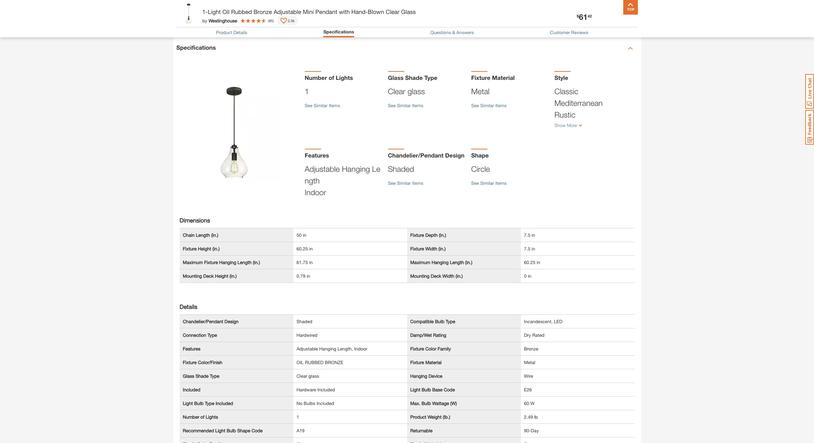 Task type: describe. For each thing, give the bounding box(es) containing it.
similar for circle
[[480, 180, 494, 186]]

maximum hanging length (in.)
[[410, 260, 473, 265]]

color
[[426, 346, 437, 352]]

bulb for compatible bulb type
[[435, 319, 445, 324]]

fixture height (in.)
[[183, 246, 220, 252]]

1 vertical spatial clear glass
[[297, 373, 319, 379]]

fixture color/finish
[[183, 360, 222, 365]]

device
[[429, 373, 443, 379]]

7.5 for fixture width (in.)
[[524, 246, 531, 252]]

1 horizontal spatial height
[[215, 273, 228, 279]]

product details
[[216, 30, 247, 35]]

0 vertical spatial chandelier/pendant design
[[388, 152, 465, 159]]

connection type
[[183, 332, 217, 338]]

ngth
[[305, 176, 320, 185]]

light up "max."
[[410, 387, 421, 393]]

lb
[[534, 414, 538, 420]]

dry
[[524, 332, 531, 338]]

0 vertical spatial chandelier/pendant
[[388, 152, 444, 159]]

light up recommended
[[183, 401, 193, 406]]

0 vertical spatial clear
[[386, 8, 400, 15]]

( 85 )
[[268, 18, 274, 23]]

0 horizontal spatial shaded
[[297, 319, 312, 324]]

mounting deck height (in.)
[[183, 273, 237, 279]]

customer
[[550, 30, 570, 35]]

bronze
[[325, 360, 344, 365]]

fixture width (in.)
[[410, 246, 446, 252]]

see similar items for clear glass
[[388, 103, 423, 108]]

hanging left device
[[410, 373, 427, 379]]

0 vertical spatial shaded
[[388, 164, 414, 174]]

returnable
[[410, 428, 433, 434]]

deck for height
[[203, 273, 214, 279]]

0 vertical spatial of
[[329, 74, 334, 81]]

0 vertical spatial number
[[305, 74, 327, 81]]

deck for width
[[431, 273, 441, 279]]

similar for metal
[[480, 103, 494, 108]]

bulb for max. bulb wattage (w)
[[422, 401, 431, 406]]

w
[[531, 401, 535, 406]]

60
[[524, 401, 529, 406]]

damp/wet rating
[[410, 332, 446, 338]]

7.5 in for fixture width (in.)
[[524, 246, 535, 252]]

1 vertical spatial material
[[426, 360, 442, 365]]

hanging for maximum hanging length (in.)
[[432, 260, 449, 265]]

0 vertical spatial glass
[[408, 87, 425, 96]]

product weight (lb.)
[[410, 414, 450, 420]]

hanging device
[[410, 373, 443, 379]]

1 horizontal spatial lights
[[336, 74, 353, 81]]

classic
[[555, 87, 579, 96]]

1 vertical spatial width
[[443, 273, 455, 279]]

indoor inside adjustable hanging le ngth indoor
[[305, 188, 326, 197]]

included right the bulbs
[[317, 401, 334, 406]]

oil
[[223, 8, 230, 15]]

hardwired
[[297, 332, 318, 338]]

wattage
[[432, 401, 449, 406]]

0 horizontal spatial height
[[198, 246, 211, 252]]

base
[[432, 387, 443, 393]]

oil rubbed bronze
[[297, 360, 344, 365]]

pendant
[[316, 8, 337, 15]]

0 horizontal spatial features
[[183, 346, 200, 352]]

customer reviews
[[550, 30, 589, 35]]

classic mediterranean rustic show more
[[555, 87, 603, 128]]

california residents
[[194, 8, 233, 14]]

0 horizontal spatial length
[[196, 232, 210, 238]]

day
[[531, 428, 539, 434]]

0 vertical spatial specifications
[[324, 29, 354, 34]]

see similar items for circle
[[471, 180, 507, 186]]

incandescent, led
[[524, 319, 563, 324]]

light bulb base code
[[410, 387, 455, 393]]

0.79 in
[[297, 273, 310, 279]]

reviews
[[571, 30, 589, 35]]

1 horizontal spatial metal
[[524, 360, 536, 365]]

items for metal
[[496, 103, 507, 108]]

1 horizontal spatial features
[[305, 152, 329, 159]]

2.49
[[524, 414, 533, 420]]

live chat image
[[806, 74, 814, 109]]

1 vertical spatial clear
[[388, 87, 406, 96]]

connection
[[183, 332, 206, 338]]

max. bulb wattage (w)
[[410, 401, 457, 406]]

0 horizontal spatial 60.25
[[297, 246, 308, 252]]

2.0k
[[288, 18, 295, 23]]

bulb for light bulb type included
[[194, 401, 204, 406]]

&
[[452, 30, 455, 35]]

1 vertical spatial 60.25 in
[[524, 260, 540, 265]]

1 horizontal spatial shade
[[405, 74, 423, 81]]

top button
[[623, 0, 638, 15]]

60 w
[[524, 401, 535, 406]]

hand-
[[352, 8, 368, 15]]

(w)
[[450, 401, 457, 406]]

adjustable for adjustable hanging le ngth indoor
[[305, 164, 340, 174]]

hardware
[[297, 387, 316, 393]]

chain
[[183, 232, 195, 238]]

(lb.)
[[443, 414, 450, 420]]

oil
[[297, 360, 304, 365]]

0 horizontal spatial code
[[252, 428, 263, 434]]

with
[[339, 8, 350, 15]]

see similar items for 1
[[305, 103, 340, 108]]

adjustable hanging le ngth indoor
[[305, 164, 381, 197]]

50
[[297, 232, 302, 238]]

product image image
[[178, 3, 199, 24]]

0 vertical spatial 60.25 in
[[297, 246, 313, 252]]

7.5 in for fixture depth (in.)
[[524, 232, 535, 238]]

hardware included
[[297, 387, 335, 393]]

rated
[[532, 332, 545, 338]]

1 horizontal spatial indoor
[[354, 346, 367, 352]]

0 vertical spatial 1
[[305, 87, 309, 96]]

(
[[268, 18, 269, 23]]

1 vertical spatial chandelier/pendant design
[[183, 319, 239, 324]]

more
[[567, 122, 577, 128]]

led
[[554, 319, 563, 324]]

similar for clear glass
[[397, 103, 411, 108]]

light up by westinghouse
[[208, 8, 221, 15]]

color/finish
[[198, 360, 222, 365]]

adjustable hanging length, indoor
[[297, 346, 367, 352]]

0 horizontal spatial shape
[[237, 428, 250, 434]]

1 vertical spatial of
[[200, 414, 204, 420]]

0 horizontal spatial chandelier/pendant
[[183, 319, 223, 324]]

0 vertical spatial adjustable
[[274, 8, 301, 15]]

mounting for mounting deck width (in.)
[[410, 273, 430, 279]]

61.75
[[297, 260, 308, 265]]

0 horizontal spatial specifications
[[176, 44, 216, 51]]

0 in
[[524, 273, 532, 279]]

style
[[555, 74, 568, 81]]

no bulbs included
[[297, 401, 334, 406]]

61.75 in
[[297, 260, 313, 265]]

e26
[[524, 387, 532, 393]]

see for circle
[[471, 180, 479, 186]]

2 horizontal spatial length
[[450, 260, 464, 265]]

maximum fixture hanging length (in.)
[[183, 260, 260, 265]]

mounting for mounting deck height (in.)
[[183, 273, 202, 279]]

recommended light bulb shape code
[[183, 428, 263, 434]]

90-
[[524, 428, 531, 434]]



Task type: vqa. For each thing, say whether or not it's contained in the screenshot.
the topmost 75218
no



Task type: locate. For each thing, give the bounding box(es) containing it.
california
[[194, 8, 214, 14]]

show more button
[[555, 121, 632, 133]]

included up light bulb type included
[[183, 387, 200, 393]]

1 horizontal spatial chandelier/pendant design
[[388, 152, 465, 159]]

similar for shaded
[[397, 180, 411, 186]]

0 vertical spatial design
[[445, 152, 465, 159]]

0 horizontal spatial shade
[[196, 373, 209, 379]]

bulb
[[435, 319, 445, 324], [422, 387, 431, 393], [194, 401, 204, 406], [422, 401, 431, 406], [227, 428, 236, 434]]

1 horizontal spatial bronze
[[524, 346, 539, 352]]

caret image
[[628, 46, 633, 51]]

0 vertical spatial bronze
[[254, 8, 272, 15]]

maximum down fixture width (in.)
[[410, 260, 431, 265]]

1 horizontal spatial shaded
[[388, 164, 414, 174]]

1 horizontal spatial design
[[445, 152, 465, 159]]

rubbed
[[231, 8, 252, 15]]

1 horizontal spatial fixture material
[[471, 74, 515, 81]]

width down depth
[[426, 246, 437, 252]]

maximum for maximum hanging length (in.)
[[410, 260, 431, 265]]

similar for 1
[[314, 103, 328, 108]]

maximum for maximum fixture hanging length (in.)
[[183, 260, 203, 265]]

see for clear glass
[[388, 103, 396, 108]]

compatible bulb type
[[410, 319, 455, 324]]

included up recommended light bulb shape code
[[216, 401, 233, 406]]

2 deck from the left
[[431, 273, 441, 279]]

specifications down with
[[324, 29, 354, 34]]

adjustable down hardwired
[[297, 346, 318, 352]]

light
[[208, 8, 221, 15], [410, 387, 421, 393], [183, 401, 193, 406], [215, 428, 225, 434]]

1-light oil rubbed bronze adjustable mini pendant with hand-blown clear glass
[[202, 8, 416, 15]]

85
[[269, 18, 273, 23]]

0 horizontal spatial design
[[225, 319, 239, 324]]

dry rated
[[524, 332, 545, 338]]

product image
[[186, 85, 282, 181]]

product for product details
[[216, 30, 232, 35]]

design
[[445, 152, 465, 159], [225, 319, 239, 324]]

bulb for light bulb base code
[[422, 387, 431, 393]]

0 vertical spatial features
[[305, 152, 329, 159]]

50 in
[[297, 232, 307, 238]]

recommended
[[183, 428, 214, 434]]

show
[[555, 122, 566, 128]]

hanging for adjustable hanging le ngth indoor
[[342, 164, 370, 174]]

chain length (in.)
[[183, 232, 218, 238]]

rubbed
[[305, 360, 324, 365]]

1 horizontal spatial glass
[[408, 87, 425, 96]]

le
[[372, 164, 381, 174]]

hanging up mounting deck height (in.)
[[219, 260, 236, 265]]

shaded
[[388, 164, 414, 174], [297, 319, 312, 324]]

0 horizontal spatial fixture material
[[410, 360, 442, 365]]

0 horizontal spatial number
[[183, 414, 199, 420]]

glass shade type
[[388, 74, 438, 81], [183, 373, 219, 379]]

1 vertical spatial shaded
[[297, 319, 312, 324]]

glass
[[408, 87, 425, 96], [309, 373, 319, 379]]

$
[[577, 14, 579, 18]]

items for clear glass
[[412, 103, 423, 108]]

residents
[[215, 8, 233, 14]]

1 vertical spatial lights
[[206, 414, 218, 420]]

hanging for adjustable hanging length, indoor
[[319, 346, 336, 352]]

1 7.5 from the top
[[524, 232, 531, 238]]

adjustable up 2.0k dropdown button
[[274, 8, 301, 15]]

see for 1
[[305, 103, 313, 108]]

glass
[[401, 8, 416, 15], [388, 74, 404, 81], [183, 373, 194, 379]]

1 vertical spatial 7.5
[[524, 246, 531, 252]]

2 7.5 from the top
[[524, 246, 531, 252]]

0 horizontal spatial clear glass
[[297, 373, 319, 379]]

0 vertical spatial 7.5 in
[[524, 232, 535, 238]]

2 7.5 in from the top
[[524, 246, 535, 252]]

height down chain length (in.) on the bottom left of the page
[[198, 246, 211, 252]]

60.25 up 0 in
[[524, 260, 536, 265]]

items for shaded
[[412, 180, 423, 186]]

see
[[305, 103, 313, 108], [388, 103, 396, 108], [471, 103, 479, 108], [388, 180, 396, 186], [471, 180, 479, 186]]

max.
[[410, 401, 420, 406]]

0 vertical spatial 60.25
[[297, 246, 308, 252]]

0 vertical spatial number of lights
[[305, 74, 353, 81]]

number
[[305, 74, 327, 81], [183, 414, 199, 420]]

$ 61 42
[[577, 12, 592, 21]]

product details button
[[216, 30, 247, 35], [216, 30, 247, 35]]

0 horizontal spatial details
[[180, 303, 197, 310]]

see similar items for shaded
[[388, 180, 423, 186]]

specifications
[[324, 29, 354, 34], [176, 44, 216, 51]]

0 vertical spatial clear glass
[[388, 87, 425, 96]]

0 horizontal spatial 60.25 in
[[297, 246, 313, 252]]

0 horizontal spatial glass shade type
[[183, 373, 219, 379]]

0 horizontal spatial of
[[200, 414, 204, 420]]

indoor
[[305, 188, 326, 197], [354, 346, 367, 352]]

1 vertical spatial design
[[225, 319, 239, 324]]

1 horizontal spatial material
[[492, 74, 515, 81]]

bronze
[[254, 8, 272, 15], [524, 346, 539, 352]]

0 horizontal spatial deck
[[203, 273, 214, 279]]

metal
[[471, 87, 490, 96], [524, 360, 536, 365]]

similar
[[314, 103, 328, 108], [397, 103, 411, 108], [480, 103, 494, 108], [397, 180, 411, 186], [480, 180, 494, 186]]

(in.)
[[211, 232, 218, 238], [439, 232, 446, 238], [213, 246, 220, 252], [439, 246, 446, 252], [253, 260, 260, 265], [465, 260, 473, 265], [230, 273, 237, 279], [456, 273, 463, 279]]

incandescent,
[[524, 319, 553, 324]]

light bulb type included
[[183, 401, 233, 406]]

60.25 up 61.75
[[297, 246, 308, 252]]

indoor down ngth
[[305, 188, 326, 197]]

width down maximum hanging length (in.)
[[443, 273, 455, 279]]

1 vertical spatial product
[[410, 414, 427, 420]]

1 vertical spatial glass
[[388, 74, 404, 81]]

1 vertical spatial shape
[[237, 428, 250, 434]]

deck down maximum hanging length (in.)
[[431, 273, 441, 279]]

questions & answers
[[431, 30, 474, 35]]

hanging up mounting deck width (in.)
[[432, 260, 449, 265]]

height
[[198, 246, 211, 252], [215, 273, 228, 279]]

1 maximum from the left
[[183, 260, 203, 265]]

1 vertical spatial features
[[183, 346, 200, 352]]

0 horizontal spatial maximum
[[183, 260, 203, 265]]

0 vertical spatial fixture material
[[471, 74, 515, 81]]

1-
[[202, 8, 208, 15]]

1 vertical spatial metal
[[524, 360, 536, 365]]

width
[[426, 246, 437, 252], [443, 273, 455, 279]]

1 horizontal spatial product
[[410, 414, 427, 420]]

1 horizontal spatial mounting
[[410, 273, 430, 279]]

1 horizontal spatial specifications
[[324, 29, 354, 34]]

1 deck from the left
[[203, 273, 214, 279]]

1 vertical spatial shade
[[196, 373, 209, 379]]

0 vertical spatial product
[[216, 30, 232, 35]]

features down 'connection'
[[183, 346, 200, 352]]

mounting
[[183, 273, 202, 279], [410, 273, 430, 279]]

bulbs
[[304, 401, 315, 406]]

1 vertical spatial fixture material
[[410, 360, 442, 365]]

fixture material
[[471, 74, 515, 81], [410, 360, 442, 365]]

type
[[424, 74, 438, 81], [446, 319, 455, 324], [208, 332, 217, 338], [210, 373, 219, 379], [205, 401, 214, 406]]

see for metal
[[471, 103, 479, 108]]

in
[[303, 232, 307, 238], [532, 232, 535, 238], [309, 246, 313, 252], [532, 246, 535, 252], [309, 260, 313, 265], [537, 260, 540, 265], [307, 273, 310, 279], [528, 273, 532, 279]]

hanging inside adjustable hanging le ngth indoor
[[342, 164, 370, 174]]

7.5 for fixture depth (in.)
[[524, 232, 531, 238]]

rating
[[433, 332, 446, 338]]

maximum down fixture height (in.)
[[183, 260, 203, 265]]

included up no bulbs included
[[318, 387, 335, 393]]

1 vertical spatial number of lights
[[183, 414, 218, 420]]

number of lights
[[305, 74, 353, 81], [183, 414, 218, 420]]

see for shaded
[[388, 180, 396, 186]]

1 horizontal spatial code
[[444, 387, 455, 393]]

1 horizontal spatial 60.25
[[524, 260, 536, 265]]

light right recommended
[[215, 428, 225, 434]]

compatible
[[410, 319, 434, 324]]

damp/wet
[[410, 332, 432, 338]]

specifications button
[[324, 29, 354, 36], [324, 29, 354, 34], [173, 35, 641, 61]]

adjustable up ngth
[[305, 164, 340, 174]]

1 horizontal spatial of
[[329, 74, 334, 81]]

0 vertical spatial details
[[233, 30, 247, 35]]

2 vertical spatial clear
[[297, 373, 307, 379]]

61
[[579, 12, 588, 21]]

mediterranean
[[555, 98, 603, 108]]

2 vertical spatial glass
[[183, 373, 194, 379]]

2 mounting from the left
[[410, 273, 430, 279]]

code
[[444, 387, 455, 393], [252, 428, 263, 434]]

length
[[196, 232, 210, 238], [238, 260, 252, 265], [450, 260, 464, 265]]

2 vertical spatial adjustable
[[297, 346, 318, 352]]

)
[[273, 18, 274, 23]]

circle
[[471, 164, 490, 174]]

mounting down maximum hanging length (in.)
[[410, 273, 430, 279]]

details down rubbed in the top left of the page
[[233, 30, 247, 35]]

shape
[[471, 152, 489, 159], [237, 428, 250, 434]]

1 horizontal spatial details
[[233, 30, 247, 35]]

0 vertical spatial glass shade type
[[388, 74, 438, 81]]

0 vertical spatial shade
[[405, 74, 423, 81]]

0 vertical spatial glass
[[401, 8, 416, 15]]

1 mounting from the left
[[183, 273, 202, 279]]

product down westinghouse in the top of the page
[[216, 30, 232, 35]]

hanging up bronze
[[319, 346, 336, 352]]

adjustable inside adjustable hanging le ngth indoor
[[305, 164, 340, 174]]

mounting down fixture height (in.)
[[183, 273, 202, 279]]

adjustable for adjustable hanging length, indoor
[[297, 346, 318, 352]]

1 vertical spatial glass shade type
[[183, 373, 219, 379]]

items for circle
[[496, 180, 507, 186]]

hanging
[[342, 164, 370, 174], [219, 260, 236, 265], [432, 260, 449, 265], [319, 346, 336, 352], [410, 373, 427, 379]]

height down the maximum fixture hanging length (in.)
[[215, 273, 228, 279]]

features up ngth
[[305, 152, 329, 159]]

60.25 in up 0 in
[[524, 260, 540, 265]]

0 horizontal spatial metal
[[471, 87, 490, 96]]

depth
[[426, 232, 438, 238]]

0.79
[[297, 273, 306, 279]]

bronze up (
[[254, 8, 272, 15]]

0 horizontal spatial width
[[426, 246, 437, 252]]

1 vertical spatial height
[[215, 273, 228, 279]]

feedback link image
[[806, 110, 814, 145]]

1 vertical spatial specifications
[[176, 44, 216, 51]]

blown
[[368, 8, 384, 15]]

1 vertical spatial 60.25
[[524, 260, 536, 265]]

1 vertical spatial glass
[[309, 373, 319, 379]]

0 horizontal spatial bronze
[[254, 8, 272, 15]]

details up 'connection'
[[180, 303, 197, 310]]

1 vertical spatial 1
[[297, 414, 299, 420]]

no
[[297, 401, 303, 406]]

1 vertical spatial code
[[252, 428, 263, 434]]

fixture
[[471, 74, 491, 81], [410, 232, 424, 238], [183, 246, 197, 252], [410, 246, 424, 252], [204, 260, 218, 265], [410, 346, 424, 352], [183, 360, 197, 365], [410, 360, 424, 365]]

1 vertical spatial number
[[183, 414, 199, 420]]

wire
[[524, 373, 533, 379]]

1 horizontal spatial chandelier/pendant
[[388, 152, 444, 159]]

mini
[[303, 8, 314, 15]]

0 vertical spatial material
[[492, 74, 515, 81]]

product down "max."
[[410, 414, 427, 420]]

1 horizontal spatial 1
[[305, 87, 309, 96]]

rustic
[[555, 110, 576, 119]]

maximum
[[183, 260, 203, 265], [410, 260, 431, 265]]

1 horizontal spatial length
[[238, 260, 252, 265]]

see similar items for metal
[[471, 103, 507, 108]]

90-day
[[524, 428, 539, 434]]

specifications down by
[[176, 44, 216, 51]]

answers
[[457, 30, 474, 35]]

2.49 lb
[[524, 414, 538, 420]]

0 horizontal spatial glass
[[309, 373, 319, 379]]

fixture depth (in.)
[[410, 232, 446, 238]]

0 vertical spatial code
[[444, 387, 455, 393]]

shaded right 'le'
[[388, 164, 414, 174]]

1 horizontal spatial clear glass
[[388, 87, 425, 96]]

0 horizontal spatial mounting
[[183, 273, 202, 279]]

1 7.5 in from the top
[[524, 232, 535, 238]]

0 horizontal spatial indoor
[[305, 188, 326, 197]]

westinghouse
[[209, 18, 237, 23]]

family
[[438, 346, 451, 352]]

display image
[[281, 18, 287, 24]]

a19
[[297, 428, 305, 434]]

60.25 in up 61.75 in
[[297, 246, 313, 252]]

1 horizontal spatial number
[[305, 74, 327, 81]]

by westinghouse
[[202, 18, 237, 23]]

0 vertical spatial shape
[[471, 152, 489, 159]]

length,
[[338, 346, 353, 352]]

hanging left 'le'
[[342, 164, 370, 174]]

0 horizontal spatial lights
[[206, 414, 218, 420]]

chandelier/pendant
[[388, 152, 444, 159], [183, 319, 223, 324]]

indoor right length,
[[354, 346, 367, 352]]

adjustable
[[274, 8, 301, 15], [305, 164, 340, 174], [297, 346, 318, 352]]

bronze down the dry rated
[[524, 346, 539, 352]]

deck down the maximum fixture hanging length (in.)
[[203, 273, 214, 279]]

60.25
[[297, 246, 308, 252], [524, 260, 536, 265]]

product for product weight (lb.)
[[410, 414, 427, 420]]

0 vertical spatial height
[[198, 246, 211, 252]]

2 maximum from the left
[[410, 260, 431, 265]]

0 horizontal spatial 1
[[297, 414, 299, 420]]

shaded up hardwired
[[297, 319, 312, 324]]

0 horizontal spatial chandelier/pendant design
[[183, 319, 239, 324]]

items for 1
[[329, 103, 340, 108]]

mounting deck width (in.)
[[410, 273, 463, 279]]

dimensions
[[180, 217, 210, 224]]

1 vertical spatial details
[[180, 303, 197, 310]]



